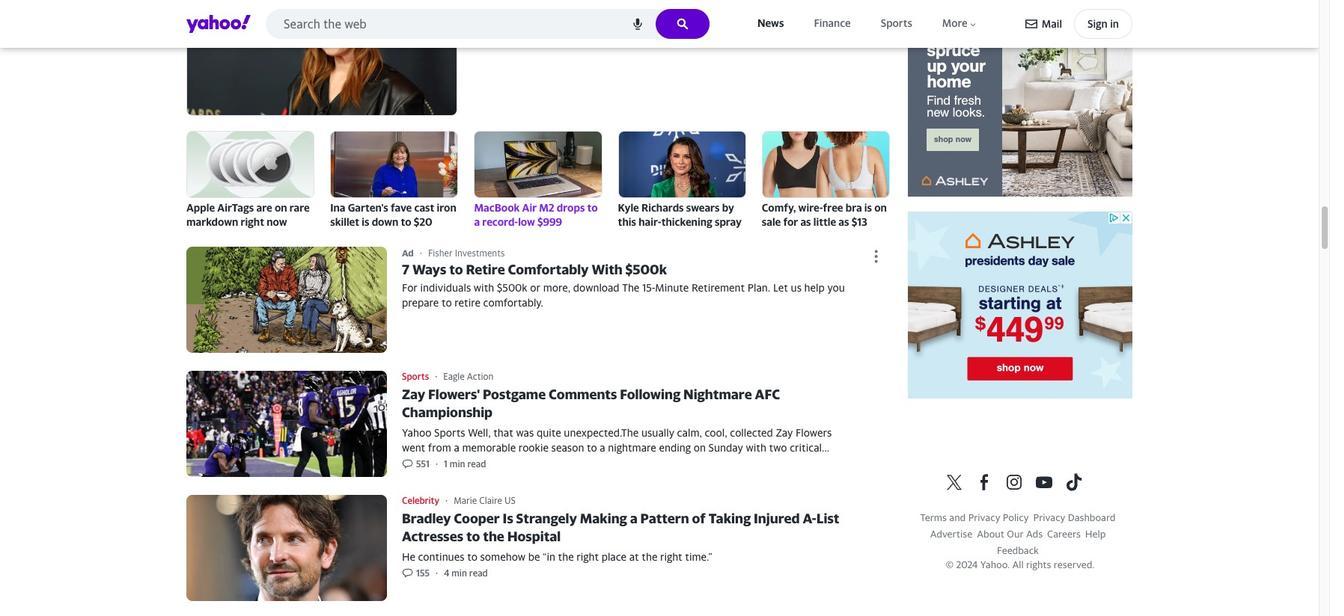 Task type: locate. For each thing, give the bounding box(es) containing it.
min right 4
[[452, 568, 467, 579]]

0 vertical spatial advertisement element
[[908, 10, 1133, 197]]

15-
[[642, 282, 655, 294]]

strangely
[[516, 511, 577, 527]]

by
[[722, 201, 734, 214]]

right left the place
[[577, 551, 599, 564]]

· for ad · fisher investments
[[420, 247, 422, 259]]

1 advertisement element from the top
[[908, 10, 1133, 197]]

to down the ad · fisher investments
[[449, 262, 463, 278]]

news
[[758, 17, 784, 30]]

bradley cooper is strangely making a pattern of taking injured a-list actresses to the hospital
[[402, 511, 840, 545]]

long-
[[762, 8, 786, 21]]

toolbar
[[1026, 9, 1133, 39]]

footer containing terms
[[908, 474, 1133, 572]]

continues
[[418, 551, 465, 564]]

to down the fave
[[401, 215, 412, 228]]

pattern
[[641, 511, 689, 527]]

the
[[472, 8, 490, 21], [622, 282, 640, 294]]

$20
[[414, 215, 432, 228]]

on up now
[[275, 201, 287, 214]]

retire
[[466, 262, 505, 278]]

macbook
[[474, 201, 520, 214]]

a-
[[803, 511, 817, 527]]

2024
[[956, 559, 978, 571]]

· left 1 on the bottom of the page
[[436, 459, 438, 470]]

now
[[267, 215, 287, 228]]

little
[[814, 215, 836, 228]]

read
[[467, 459, 486, 470], [469, 568, 488, 579]]

the up 'formula.'
[[472, 8, 490, 21]]

policy
[[1003, 512, 1029, 524]]

let
[[773, 282, 788, 294]]

0 vertical spatial min
[[450, 459, 465, 470]]

1 horizontal spatial as
[[839, 215, 849, 228]]

1 vertical spatial sports
[[402, 372, 429, 383]]

2 on from the left
[[875, 201, 887, 214]]

0 vertical spatial sports
[[881, 17, 913, 30]]

None search field
[[266, 9, 710, 39]]

is inside 'ina garten's fave cast iron skillet is down to $20'
[[362, 215, 369, 228]]

a left "record-"
[[474, 215, 480, 228]]

bradley cooper is strangely making a pattern of taking injured a-list actresses to the hospital link
[[186, 496, 884, 602]]

0 horizontal spatial with
[[474, 282, 494, 294]]

1 horizontal spatial on
[[875, 201, 887, 214]]

on
[[275, 201, 287, 214], [875, 201, 887, 214]]

are
[[256, 201, 272, 214]]

privacy up about
[[969, 512, 1001, 524]]

is right bra
[[865, 201, 872, 214]]

·
[[420, 247, 422, 259], [435, 372, 437, 383], [436, 459, 438, 470], [446, 496, 448, 507], [436, 568, 438, 579]]

help
[[1086, 529, 1106, 541]]

$500k up 15-
[[626, 262, 667, 278]]

$500k up comfortably.
[[497, 282, 528, 294]]

the left 15-
[[622, 282, 640, 294]]

0 horizontal spatial the
[[472, 8, 490, 21]]

in
[[1110, 17, 1119, 30]]

macbook air m2 drops to a record-low $999
[[474, 201, 598, 228]]

a left long-
[[754, 8, 759, 21]]

our
[[1007, 529, 1024, 541]]

on right bra
[[875, 201, 887, 214]]

toolbar containing mail
[[1026, 9, 1133, 39]]

right down 'are'
[[241, 215, 264, 228]]

1 vertical spatial the
[[622, 282, 640, 294]]

1 horizontal spatial privacy
[[1034, 512, 1066, 524]]

0 horizontal spatial a
[[474, 215, 480, 228]]

ina
[[330, 201, 346, 214]]

privacy dashboard link
[[1034, 512, 1116, 524]]

the actress achieves her natural, radiant makeup look with a long-wearing liquid formula. link
[[472, 0, 884, 51]]

this
[[618, 215, 636, 228]]

0 vertical spatial is
[[865, 201, 872, 214]]

celebrity · marie claire us
[[402, 496, 516, 507]]

0 horizontal spatial $500k
[[497, 282, 528, 294]]

celebrity
[[402, 496, 440, 507]]

2 horizontal spatial the
[[642, 551, 658, 564]]

1 vertical spatial $500k
[[497, 282, 528, 294]]

taking
[[709, 511, 751, 527]]

with down retire at the top
[[474, 282, 494, 294]]

bradley
[[402, 511, 451, 527]]

min right 1 on the bottom of the page
[[450, 459, 465, 470]]

apple airtags are on rare markdown right now link
[[186, 131, 315, 229]]

0 vertical spatial a
[[754, 8, 759, 21]]

1 vertical spatial is
[[362, 215, 369, 228]]

· left eagle
[[435, 372, 437, 383]]

$13
[[852, 215, 868, 228]]

sports left the more
[[881, 17, 913, 30]]

ina garten's fave cast iron skillet is down to $20
[[330, 201, 457, 228]]

advertisement element
[[908, 10, 1133, 197], [908, 212, 1133, 399]]

to down cooper
[[466, 529, 480, 545]]

1 horizontal spatial is
[[865, 201, 872, 214]]

$500k inside for individuals with $500k or more, download the 15-minute retirement plan. let us help you prepare to retire comfortably.
[[497, 282, 528, 294]]

footer
[[908, 474, 1133, 572]]

1 privacy from the left
[[969, 512, 1001, 524]]

1 horizontal spatial with
[[731, 8, 751, 21]]

a for macbook air m2 drops to a record-low $999
[[474, 215, 480, 228]]

privacy
[[969, 512, 1001, 524], [1034, 512, 1066, 524]]

this foundation is the secret to julianne moore's gorgeous complexion: 'i don't like a lot of coverage' image
[[186, 0, 457, 116]]

to up 155 · 4 min read
[[467, 551, 478, 564]]

the right at
[[642, 551, 658, 564]]

to inside for individuals with $500k or more, download the 15-minute retirement plan. let us help you prepare to retire comfortably.
[[442, 297, 452, 309]]

to inside macbook air m2 drops to a record-low $999
[[587, 201, 598, 214]]

to down individuals
[[442, 297, 452, 309]]

championship
[[402, 405, 493, 421]]

· for 155 · 4 min read
[[436, 568, 438, 579]]

0 horizontal spatial privacy
[[969, 512, 1001, 524]]

1 vertical spatial a
[[474, 215, 480, 228]]

search image
[[677, 18, 689, 30]]

sports link
[[878, 14, 916, 33]]

ads
[[1026, 529, 1043, 541]]

privacy policy link
[[969, 512, 1029, 524]]

2 horizontal spatial right
[[660, 551, 683, 564]]

fave
[[391, 201, 412, 214]]

claire
[[479, 496, 502, 507]]

a inside macbook air m2 drops to a record-low $999
[[474, 215, 480, 228]]

reserved.
[[1054, 559, 1095, 571]]

kyle richards swears by this hair-thickening spray link
[[618, 131, 746, 229]]

1 horizontal spatial the
[[622, 282, 640, 294]]

skillet
[[330, 215, 359, 228]]

a
[[754, 8, 759, 21], [474, 215, 480, 228], [630, 511, 638, 527]]

0 vertical spatial the
[[472, 8, 490, 21]]

actresses
[[402, 529, 464, 545]]

us
[[505, 496, 516, 507]]

achieves
[[529, 8, 570, 21]]

©
[[946, 559, 954, 571]]

0 horizontal spatial the
[[483, 529, 505, 545]]

1 on from the left
[[275, 201, 287, 214]]

to right drops
[[587, 201, 598, 214]]

for individuals with $500k or more, download the 15-minute retirement plan. let us help you prepare to retire comfortably.
[[402, 282, 845, 309]]

right left time."
[[660, 551, 683, 564]]

dashboard
[[1068, 512, 1116, 524]]

0 horizontal spatial on
[[275, 201, 287, 214]]

0 horizontal spatial as
[[801, 215, 811, 228]]

0 vertical spatial read
[[467, 459, 486, 470]]

kyle richards swears by this hair-thickening spray
[[618, 201, 742, 228]]

read right 1 on the bottom of the page
[[467, 459, 486, 470]]

comfy,
[[762, 201, 796, 214]]

liquid
[[825, 8, 852, 21]]

drops
[[557, 201, 585, 214]]

injured
[[754, 511, 800, 527]]

marie
[[454, 496, 477, 507]]

a right the making
[[630, 511, 638, 527]]

read down somehow
[[469, 568, 488, 579]]

with right look
[[731, 8, 751, 21]]

sign in
[[1088, 17, 1119, 30]]

7 ways to retire comfortably with $500k link
[[402, 261, 847, 311]]

· left marie
[[446, 496, 448, 507]]

as left $13
[[839, 215, 849, 228]]

551
[[416, 459, 430, 470]]

1 horizontal spatial a
[[630, 511, 638, 527]]

low
[[518, 215, 535, 228]]

1 vertical spatial with
[[474, 282, 494, 294]]

with
[[592, 262, 623, 278]]

0 horizontal spatial sports
[[402, 372, 429, 383]]

the up somehow
[[483, 529, 505, 545]]

following
[[620, 387, 681, 403]]

with inside for individuals with $500k or more, download the 15-minute retirement plan. let us help you prepare to retire comfortably.
[[474, 282, 494, 294]]

min
[[450, 459, 465, 470], [452, 568, 467, 579]]

terms
[[921, 512, 947, 524]]

1 vertical spatial advertisement element
[[908, 212, 1133, 399]]

spray
[[715, 215, 742, 228]]

1 vertical spatial read
[[469, 568, 488, 579]]

· right ad
[[420, 247, 422, 259]]

sports up zay
[[402, 372, 429, 383]]

· left 4
[[436, 568, 438, 579]]

careers link
[[1047, 529, 1081, 541]]

0 vertical spatial $500k
[[626, 262, 667, 278]]

right
[[241, 215, 264, 228], [577, 551, 599, 564], [660, 551, 683, 564]]

as down wire-
[[801, 215, 811, 228]]

be
[[528, 551, 540, 564]]

0 horizontal spatial is
[[362, 215, 369, 228]]

wire-
[[799, 201, 823, 214]]

1 horizontal spatial sports
[[881, 17, 913, 30]]

sports for sports
[[881, 17, 913, 30]]

0 horizontal spatial right
[[241, 215, 264, 228]]

2 vertical spatial a
[[630, 511, 638, 527]]

0 vertical spatial with
[[731, 8, 751, 21]]

a inside the 'bradley cooper is strangely making a pattern of taking injured a-list actresses to the hospital'
[[630, 511, 638, 527]]

privacy up careers link
[[1034, 512, 1066, 524]]

1 vertical spatial min
[[452, 568, 467, 579]]

ad
[[402, 248, 414, 259]]

is down garten's
[[362, 215, 369, 228]]

2 horizontal spatial a
[[754, 8, 759, 21]]

apple airtags are on rare markdown right now
[[186, 201, 310, 228]]

to inside 'ina garten's fave cast iron skillet is down to $20'
[[401, 215, 412, 228]]

the right '"in'
[[558, 551, 574, 564]]

m2
[[539, 201, 555, 214]]



Task type: describe. For each thing, give the bounding box(es) containing it.
actress
[[493, 8, 527, 21]]

all
[[1013, 559, 1024, 571]]

thickening
[[662, 215, 713, 228]]

help link
[[1086, 529, 1106, 541]]

air
[[522, 201, 537, 214]]

you
[[828, 282, 845, 294]]

2 as from the left
[[839, 215, 849, 228]]

read for cooper
[[469, 568, 488, 579]]

the actress achieves her natural, radiant makeup look with a long-wearing liquid formula.
[[472, 8, 852, 36]]

making
[[580, 511, 627, 527]]

7
[[402, 262, 410, 278]]

somehow
[[480, 551, 526, 564]]

wearing
[[786, 8, 823, 21]]

he
[[402, 551, 415, 564]]

advertise link
[[930, 529, 973, 541]]

apple
[[186, 201, 215, 214]]

the inside the actress achieves her natural, radiant makeup look with a long-wearing liquid formula.
[[472, 8, 490, 21]]

comments
[[549, 387, 617, 403]]

sports · eagle action
[[402, 372, 494, 383]]

· for sports · eagle action
[[435, 372, 437, 383]]

yahoo.
[[981, 559, 1010, 571]]

the inside for individuals with $500k or more, download the 15-minute retirement plan. let us help you prepare to retire comfortably.
[[622, 282, 640, 294]]

about our ads link
[[977, 529, 1043, 541]]

for
[[784, 215, 798, 228]]

mail
[[1042, 17, 1062, 30]]

1 horizontal spatial the
[[558, 551, 574, 564]]

plan.
[[748, 282, 771, 294]]

1 horizontal spatial right
[[577, 551, 599, 564]]

4
[[444, 568, 450, 579]]

her
[[573, 8, 588, 21]]

min for flowers'
[[450, 459, 465, 470]]

on inside comfy, wire-free bra is on sale for as little as $13
[[875, 201, 887, 214]]

2 privacy from the left
[[1034, 512, 1066, 524]]

and
[[950, 512, 966, 524]]

551 comments element
[[416, 459, 430, 470]]

· for celebrity · marie claire us
[[446, 496, 448, 507]]

finance
[[814, 17, 851, 30]]

sports for sports · eagle action
[[402, 372, 429, 383]]

with inside the actress achieves her natural, radiant makeup look with a long-wearing liquid formula.
[[731, 8, 751, 21]]

postgame
[[483, 387, 546, 403]]

Search query text field
[[266, 9, 710, 39]]

the inside the 'bradley cooper is strangely making a pattern of taking injured a-list actresses to the hospital'
[[483, 529, 505, 545]]

155
[[416, 568, 430, 579]]

min for cooper
[[452, 568, 467, 579]]

to inside the 'bradley cooper is strangely making a pattern of taking injured a-list actresses to the hospital'
[[466, 529, 480, 545]]

155 · 4 min read
[[416, 568, 488, 579]]

minute
[[655, 282, 689, 294]]

afc
[[755, 387, 780, 403]]

feedback link
[[997, 545, 1039, 557]]

right inside the apple airtags are on rare markdown right now
[[241, 215, 264, 228]]

list
[[817, 511, 840, 527]]

comfy, wire-free bra is on sale for as little as $13
[[762, 201, 887, 228]]

finance link
[[811, 14, 854, 33]]

airtags
[[217, 201, 254, 214]]

retirement
[[692, 282, 745, 294]]

us
[[791, 282, 802, 294]]

zay flowers' postgame comments following nightmare afc championship link
[[186, 372, 884, 478]]

1 as from the left
[[801, 215, 811, 228]]

is inside comfy, wire-free bra is on sale for as little as $13
[[865, 201, 872, 214]]

free
[[823, 201, 843, 214]]

individuals
[[420, 282, 471, 294]]

nightmare
[[684, 387, 752, 403]]

markdown
[[186, 215, 238, 228]]

a for bradley cooper is strangely making a pattern of taking injured a-list actresses to the hospital
[[630, 511, 638, 527]]

news link
[[755, 14, 787, 33]]

careers
[[1047, 529, 1081, 541]]

ways
[[412, 262, 447, 278]]

bra
[[846, 201, 862, 214]]

· for 551 · 1 min read
[[436, 459, 438, 470]]

2 advertisement element from the top
[[908, 212, 1133, 399]]

natural,
[[591, 8, 628, 21]]

help
[[805, 282, 825, 294]]

hair-
[[639, 215, 662, 228]]

155 comments element
[[416, 568, 430, 580]]

garten's
[[348, 201, 388, 214]]

place
[[602, 551, 627, 564]]

about
[[977, 529, 1005, 541]]

1 horizontal spatial $500k
[[626, 262, 667, 278]]

is
[[503, 511, 513, 527]]

a inside the actress achieves her natural, radiant makeup look with a long-wearing liquid formula.
[[754, 8, 759, 21]]

read for flowers'
[[467, 459, 486, 470]]

at
[[629, 551, 639, 564]]

fisher
[[428, 248, 453, 259]]

more
[[943, 17, 968, 30]]

hospital
[[507, 529, 561, 545]]

551 · 1 min read
[[416, 459, 486, 470]]

formula.
[[472, 23, 512, 36]]

comfortably.
[[483, 297, 544, 309]]

down
[[372, 215, 399, 228]]

record-
[[482, 215, 518, 228]]

time."
[[685, 551, 712, 564]]

ina garten's fave cast iron skillet is down to $20 link
[[330, 131, 459, 229]]

download
[[573, 282, 620, 294]]

rights
[[1026, 559, 1052, 571]]

$999
[[538, 215, 562, 228]]

makeup
[[667, 8, 705, 21]]

cooper
[[454, 511, 500, 527]]

advertise
[[930, 529, 973, 541]]

terms and privacy policy privacy dashboard advertise about our ads careers help feedback © 2024 yahoo. all rights reserved.
[[921, 512, 1116, 571]]

view ad options image
[[867, 249, 887, 264]]

radiant
[[630, 8, 664, 21]]

on inside the apple airtags are on rare markdown right now
[[275, 201, 287, 214]]

"in
[[543, 551, 556, 564]]

eagle
[[443, 372, 465, 383]]



Task type: vqa. For each thing, say whether or not it's contained in the screenshot.
Yahoo
no



